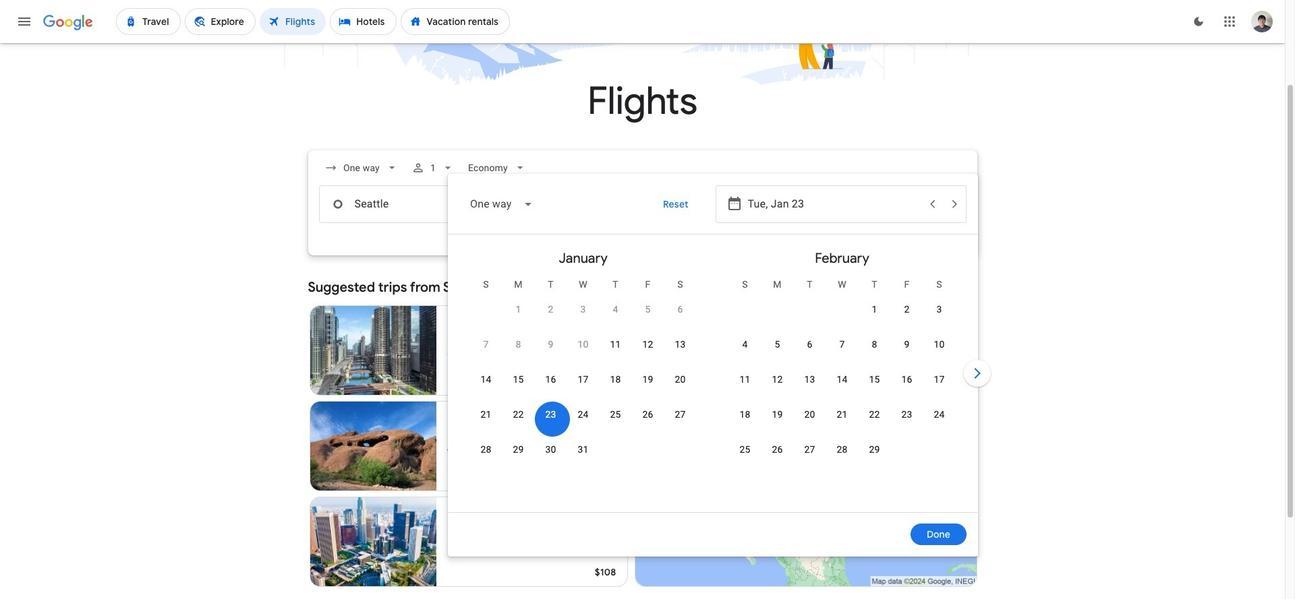 Task type: locate. For each thing, give the bounding box(es) containing it.
row
[[502, 292, 697, 335], [859, 292, 956, 335], [470, 332, 697, 370], [729, 332, 956, 370], [470, 367, 697, 406], [729, 367, 956, 406], [470, 402, 697, 441], [729, 402, 956, 441], [470, 437, 600, 476], [729, 437, 891, 476]]

thu, feb 22 element
[[870, 408, 880, 422]]

sat, feb 3 element
[[937, 303, 942, 317]]

wed, jan 24 element
[[578, 408, 589, 422]]

row down "tue, feb 20" element
[[729, 437, 891, 476]]

wed, feb 14 element
[[837, 373, 848, 387]]

tue, jan 30 element
[[546, 443, 556, 457]]

mon, jan 8 element
[[516, 338, 521, 352]]

1 row group from the left
[[454, 240, 713, 507]]

row up 'wed, feb 14' element
[[729, 332, 956, 370]]

sun, jan 14 element
[[481, 373, 492, 387]]

wed, jan 31 element
[[578, 443, 589, 457]]

row group
[[454, 240, 713, 507], [713, 240, 972, 507]]

mon, feb 5 element
[[775, 338, 780, 352]]

sun, jan 21 element
[[481, 408, 492, 422]]

wed, feb 21 element
[[837, 408, 848, 422]]

next image
[[961, 358, 994, 390]]

row down mon, jan 22 element
[[470, 437, 600, 476]]

thu, jan 18 element
[[610, 373, 621, 387]]

fri, feb 23 element
[[902, 408, 913, 422]]

tue, feb 20 element
[[805, 408, 816, 422]]

sat, jan 27 element
[[675, 408, 686, 422]]

mon, feb 26 element
[[772, 443, 783, 457]]

sun, feb 18 element
[[740, 408, 751, 422]]

sun, feb 4 element
[[743, 338, 748, 352]]

wed, jan 10 element
[[578, 338, 589, 352]]

mon, jan 15 element
[[513, 373, 524, 387]]

wed, jan 17 element
[[578, 373, 589, 387]]

sat, jan 13 element
[[675, 338, 686, 352]]

wed, jan 3 element
[[581, 303, 586, 317]]

None field
[[319, 156, 404, 180], [463, 156, 532, 180], [459, 188, 544, 221], [319, 156, 404, 180], [463, 156, 532, 180], [459, 188, 544, 221]]

95 US dollars text field
[[600, 375, 616, 387]]

None text field
[[319, 186, 509, 223]]

sat, feb 17 element
[[934, 373, 945, 387]]

grid inside flight search field
[[454, 240, 972, 521]]

Departure text field
[[748, 186, 921, 223]]

grid
[[454, 240, 972, 521]]

row up wed, feb 28 element
[[729, 402, 956, 441]]

tue, feb 13 element
[[805, 373, 816, 387]]

thu, jan 11 element
[[610, 338, 621, 352]]



Task type: vqa. For each thing, say whether or not it's contained in the screenshot.
Tue, Jan 16 ELEMENT
yes



Task type: describe. For each thing, give the bounding box(es) containing it.
frontier image
[[448, 441, 458, 452]]

row up wed, jan 17 element
[[470, 332, 697, 370]]

sun, jan 28 element
[[481, 443, 492, 457]]

sat, jan 6 element
[[678, 303, 683, 317]]

sun, feb 11 element
[[740, 373, 751, 387]]

thu, feb 15 element
[[870, 373, 880, 387]]

fri, jan 5 element
[[645, 303, 651, 317]]

tue, feb 27 element
[[805, 443, 816, 457]]

Flight search field
[[297, 150, 994, 557]]

mon, feb 19 element
[[772, 408, 783, 422]]

sun, jan 7 element
[[484, 338, 489, 352]]

sat, feb 24 element
[[934, 408, 945, 422]]

fri, jan 19 element
[[643, 373, 654, 387]]

row up wed, jan 24 element
[[470, 367, 697, 406]]

fri, feb 2 element
[[905, 303, 910, 317]]

row up thu, jan 11 element
[[502, 292, 697, 335]]

thu, feb 1 element
[[872, 303, 878, 317]]

row up wed, feb 21 'element'
[[729, 367, 956, 406]]

Departure text field
[[748, 186, 921, 223]]

108 US dollars text field
[[595, 567, 616, 579]]

2 row group from the left
[[713, 240, 972, 507]]

mon, feb 12 element
[[772, 373, 783, 387]]

thu, jan 25 element
[[610, 408, 621, 422]]

tue, jan 23, departure date. element
[[546, 408, 556, 422]]

suggested trips from seattle region
[[308, 272, 978, 593]]

tue, feb 6 element
[[807, 338, 813, 352]]

mon, jan 22 element
[[513, 408, 524, 422]]

sat, feb 10 element
[[934, 338, 945, 352]]

fri, jan 26 element
[[643, 408, 654, 422]]

thu, jan 4 element
[[613, 303, 619, 317]]

mon, jan 29 element
[[513, 443, 524, 457]]

thu, feb 8 element
[[872, 338, 878, 352]]

change appearance image
[[1183, 5, 1215, 38]]

tue, jan 16 element
[[546, 373, 556, 387]]

tue, jan 2 element
[[548, 303, 554, 317]]

fri, jan 12 element
[[643, 338, 654, 352]]

mon, jan 1 element
[[516, 303, 521, 317]]

wed, feb 7 element
[[840, 338, 845, 352]]

main menu image
[[16, 13, 32, 30]]

row up the fri, feb 9 element
[[859, 292, 956, 335]]

sun, feb 25 element
[[740, 443, 751, 457]]

fri, feb 9 element
[[905, 338, 910, 352]]

thu, feb 29 element
[[870, 443, 880, 457]]

row up wed, jan 31 element at left bottom
[[470, 402, 697, 441]]

sat, jan 20 element
[[675, 373, 686, 387]]

fri, feb 16 element
[[902, 373, 913, 387]]

wed, feb 28 element
[[837, 443, 848, 457]]

tue, jan 9 element
[[548, 338, 554, 352]]



